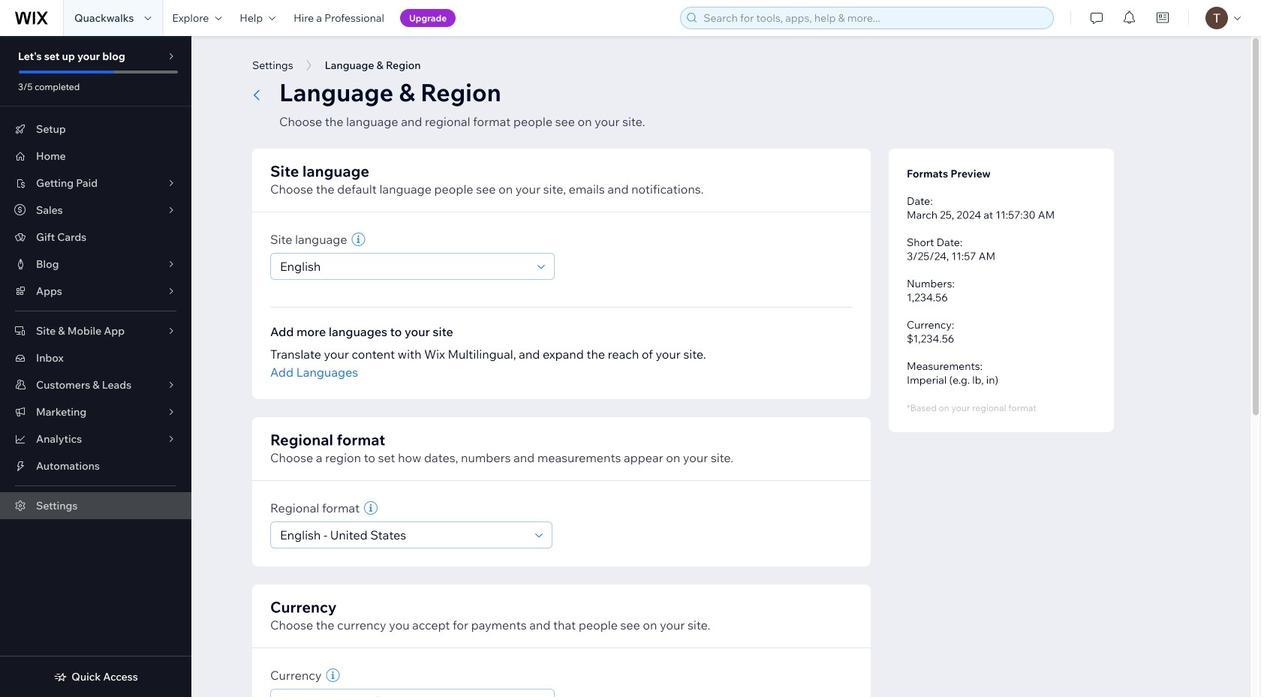 Task type: describe. For each thing, give the bounding box(es) containing it.
sidebar element
[[0, 36, 191, 698]]

Choose Your Language & Country Settings field
[[276, 523, 531, 548]]



Task type: vqa. For each thing, say whether or not it's contained in the screenshot.
bottom Border
no



Task type: locate. For each thing, give the bounding box(es) containing it.
Choose your currency field
[[276, 690, 533, 698]]

Search for tools, apps, help & more... field
[[699, 8, 1049, 29]]

Choose Your Language field
[[276, 254, 533, 279]]



